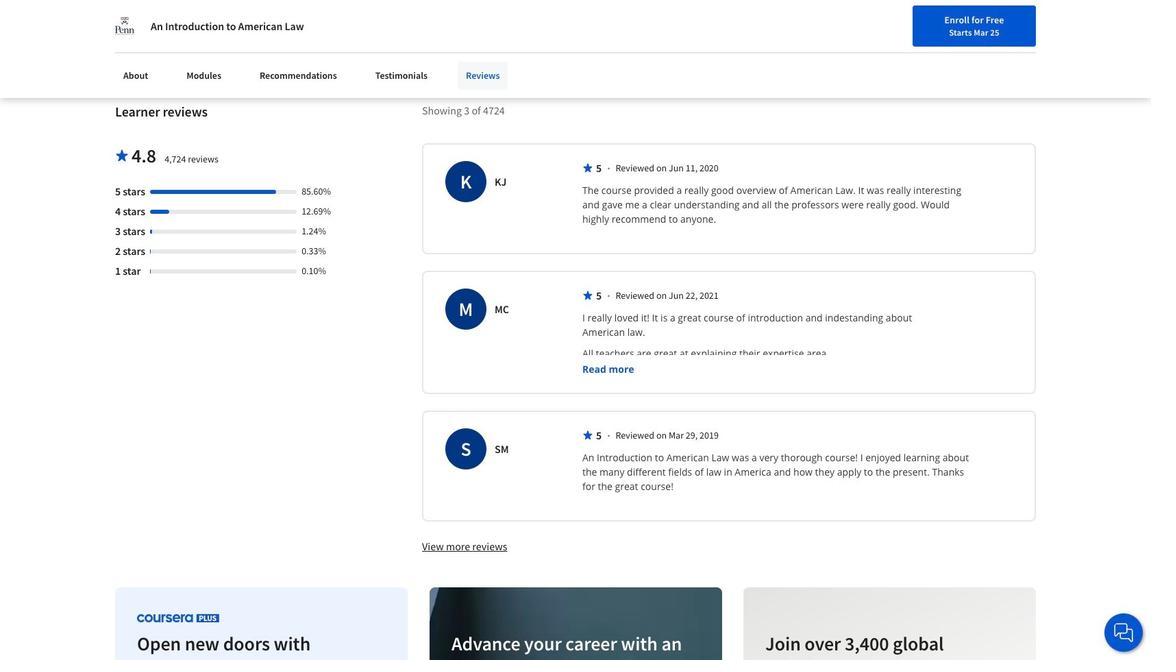 Task type: vqa. For each thing, say whether or not it's contained in the screenshot.
the benefits,
no



Task type: locate. For each thing, give the bounding box(es) containing it.
None search field
[[196, 9, 525, 36]]

university of pennsylvania image
[[115, 16, 134, 36]]

coursera plus image
[[137, 613, 219, 622]]



